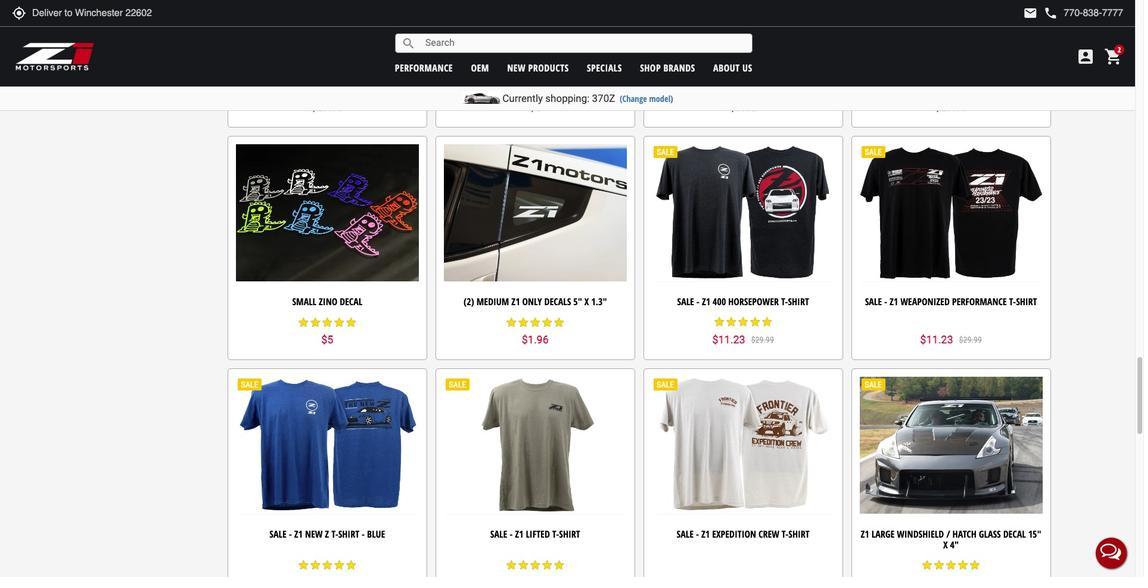 Task type: describe. For each thing, give the bounding box(es) containing it.
star star star star star for lifted
[[506, 559, 565, 571]]

z1 motorsports logo image
[[15, 42, 95, 72]]

2 $11.23 from the left
[[921, 333, 954, 346]]

hatch
[[953, 528, 977, 541]]

sale for sale - z1 lifted t-shirt
[[491, 528, 508, 541]]

shirt right lifted
[[560, 528, 581, 541]]

new products link
[[508, 61, 569, 74]]

t- for sale - z1 weaponized performance t-shirt
[[1010, 295, 1017, 308]]

plush
[[744, 63, 767, 76]]

15"
[[1029, 528, 1042, 541]]

sale - z1 new z t-shirt - blue
[[270, 528, 385, 541]]

$5 for zino
[[322, 334, 334, 346]]

new
[[508, 61, 526, 74]]

shirt for sale - z1 expedition crew t-shirt
[[789, 528, 810, 541]]

star star star star star $1.96
[[506, 316, 565, 346]]

lifted
[[526, 528, 550, 541]]

about us link
[[714, 61, 753, 74]]

z1 inside z1 large windshield / hatch glass decal 15" x 4"
[[861, 528, 870, 541]]

performance link
[[395, 61, 453, 74]]

z1 stuffed plush zino
[[700, 63, 788, 76]]

large
[[872, 528, 895, 541]]

z1 left stuffed
[[700, 63, 708, 76]]

mail link
[[1024, 6, 1038, 20]]

star star star star star for /
[[922, 559, 982, 571]]

z1 for sale - z1 400 horsepower t-shirt
[[702, 295, 711, 308]]

medium
[[477, 295, 509, 308]]

(change
[[620, 93, 648, 104]]

phone link
[[1044, 6, 1124, 20]]

z1 large windshield / hatch glass decal 15" x 4"
[[861, 528, 1042, 551]]

- for sale - z1 lifted t-shirt
[[510, 528, 513, 541]]

windshield
[[898, 528, 945, 541]]

crew
[[759, 528, 780, 541]]

decal inside z1 large windshield / hatch glass decal 15" x 4"
[[1004, 528, 1027, 541]]

sale - z1 weaponized performance t-shirt
[[866, 295, 1038, 308]]

mail
[[1024, 6, 1038, 20]]

star star star star star $5 for zino
[[298, 316, 357, 346]]

z1 for sale - z1 expedition crew t-shirt
[[702, 528, 710, 541]]

shopping_cart
[[1105, 47, 1124, 66]]

0 horizontal spatial zino
[[319, 295, 338, 308]]

performance
[[395, 61, 453, 74]]

z1 for sale - z1 lifted t-shirt
[[515, 528, 524, 541]]

phone
[[1044, 6, 1059, 20]]

shopping:
[[546, 92, 590, 104]]

x inside z1 large windshield / hatch glass decal 15" x 4"
[[944, 538, 949, 551]]

- for sale - z1 new z t-shirt - blue
[[289, 528, 292, 541]]

$9.98
[[730, 101, 757, 114]]

star star star star star $9.98
[[714, 84, 774, 114]]

$29.99 inside "star star star star star $11.23 $29.99"
[[752, 335, 775, 345]]

freshener
[[567, 63, 608, 76]]

t- for sale - z1 expedition crew t-shirt
[[782, 528, 789, 541]]

- for sale - z1 expedition crew t-shirt
[[696, 528, 700, 541]]

us
[[743, 61, 753, 74]]

$1.96
[[522, 334, 549, 346]]

0 horizontal spatial x
[[585, 295, 589, 308]]

currently
[[503, 92, 543, 104]]

stuffed
[[711, 63, 741, 76]]

only
[[523, 295, 542, 308]]

t- right lifted
[[553, 528, 560, 541]]

brands
[[664, 61, 696, 74]]

oem
[[471, 61, 489, 74]]

z1 motorsports zino air freshener
[[463, 63, 608, 76]]

z1 for sale - z1 weaponized performance t-shirt
[[890, 295, 899, 308]]

(2) medium z1 only decals 5" x 1.3"
[[464, 295, 607, 308]]

new products
[[508, 61, 569, 74]]



Task type: locate. For each thing, give the bounding box(es) containing it.
shop
[[641, 61, 661, 74]]

horsepower
[[729, 295, 779, 308]]

new
[[305, 528, 323, 541]]

400
[[713, 295, 727, 308]]

shopping_cart link
[[1102, 47, 1124, 66]]

star
[[506, 84, 518, 96], [518, 84, 530, 96], [530, 84, 542, 96], [542, 84, 554, 96], [554, 84, 565, 96], [714, 84, 726, 96], [726, 84, 738, 96], [738, 84, 750, 96], [750, 84, 762, 96], [762, 84, 774, 96], [714, 316, 726, 328], [726, 316, 738, 328], [738, 316, 750, 328], [750, 316, 762, 328], [762, 316, 774, 328], [298, 316, 310, 328], [310, 316, 322, 328], [322, 316, 334, 328], [334, 316, 345, 328], [345, 316, 357, 328], [506, 316, 518, 328], [518, 316, 530, 328], [530, 316, 542, 328], [542, 316, 554, 328], [554, 316, 565, 328], [298, 559, 310, 571], [310, 559, 322, 571], [322, 559, 334, 571], [334, 559, 345, 571], [345, 559, 357, 571], [506, 559, 518, 571], [518, 559, 530, 571], [530, 559, 542, 571], [542, 559, 554, 571], [554, 559, 565, 571], [922, 559, 934, 571], [934, 559, 946, 571], [946, 559, 958, 571], [958, 559, 970, 571], [970, 559, 982, 571]]

decal
[[340, 295, 363, 308], [1004, 528, 1027, 541]]

- left 400
[[697, 295, 700, 308]]

sale left new
[[270, 528, 287, 541]]

shop brands link
[[641, 61, 696, 74]]

weaponized
[[901, 295, 950, 308]]

shop brands
[[641, 61, 696, 74]]

1 vertical spatial decal
[[1004, 528, 1027, 541]]

blue
[[367, 528, 385, 541]]

- left the blue
[[362, 528, 365, 541]]

z1 left large
[[861, 528, 870, 541]]

shirt for sale - z1 weaponized performance t-shirt
[[1017, 295, 1038, 308]]

air
[[552, 63, 565, 76]]

2 horizontal spatial zino
[[769, 63, 788, 76]]

star star star star star down the 4"
[[922, 559, 982, 571]]

$5 left shopping:
[[530, 101, 542, 114]]

$29.99 inside $11.23 $29.99
[[960, 335, 983, 345]]

z1 left 'expedition'
[[702, 528, 710, 541]]

(change model) link
[[620, 93, 674, 104]]

zino left air
[[531, 63, 550, 76]]

sale left 'expedition'
[[677, 528, 694, 541]]

decal left 15"
[[1004, 528, 1027, 541]]

x left the 4"
[[944, 538, 949, 551]]

zino right plush
[[769, 63, 788, 76]]

0 horizontal spatial decal
[[340, 295, 363, 308]]

t-
[[782, 295, 789, 308], [1010, 295, 1017, 308], [332, 528, 339, 541], [553, 528, 560, 541], [782, 528, 789, 541]]

- left weaponized
[[885, 295, 888, 308]]

t- for sale - z1 new z t-shirt - blue
[[332, 528, 339, 541]]

Search search field
[[416, 34, 752, 52]]

0 vertical spatial x
[[585, 295, 589, 308]]

about us
[[714, 61, 753, 74]]

glass
[[980, 528, 1002, 541]]

/
[[947, 528, 951, 541]]

star star star star star $11.23 $29.99
[[713, 316, 775, 346]]

specials link
[[587, 61, 622, 74]]

z1 left only at the bottom left
[[512, 295, 520, 308]]

2 star star star star star from the left
[[506, 559, 565, 571]]

search
[[402, 36, 416, 50]]

products
[[529, 61, 569, 74]]

1 horizontal spatial star star star star star $5
[[506, 84, 565, 114]]

1 vertical spatial x
[[944, 538, 949, 551]]

-
[[697, 295, 700, 308], [885, 295, 888, 308], [289, 528, 292, 541], [362, 528, 365, 541], [510, 528, 513, 541], [696, 528, 700, 541]]

0 horizontal spatial star star star star star
[[298, 559, 357, 571]]

z1 left lifted
[[515, 528, 524, 541]]

- left new
[[289, 528, 292, 541]]

x
[[585, 295, 589, 308], [944, 538, 949, 551]]

sale left weaponized
[[866, 295, 883, 308]]

t- right z
[[332, 528, 339, 541]]

sale - z1 expedition crew t-shirt
[[677, 528, 810, 541]]

star star star star star $5 down "z1 motorsports zino air freshener"
[[506, 84, 565, 114]]

1 horizontal spatial $11.23
[[921, 333, 954, 346]]

decals
[[545, 295, 571, 308]]

4"
[[951, 538, 960, 551]]

$5 for motorsports
[[530, 101, 542, 114]]

sale - z1 lifted t-shirt
[[491, 528, 581, 541]]

$11.23
[[713, 333, 746, 346], [921, 333, 954, 346]]

shirt right performance
[[1017, 295, 1038, 308]]

star star star star star $5
[[506, 84, 565, 114], [298, 316, 357, 346]]

1 horizontal spatial x
[[944, 538, 949, 551]]

z1 for sale - z1 new z t-shirt - blue
[[294, 528, 303, 541]]

sale
[[678, 295, 695, 308], [866, 295, 883, 308], [270, 528, 287, 541], [491, 528, 508, 541], [677, 528, 694, 541]]

- for sale - z1 weaponized performance t-shirt
[[885, 295, 888, 308]]

currently shopping: 370z (change model)
[[503, 92, 674, 104]]

star star star star star $5 for motorsports
[[506, 84, 565, 114]]

$11.23 down 400
[[713, 333, 746, 346]]

mail phone
[[1024, 6, 1059, 20]]

star star star star star down sale - z1 new z t-shirt - blue
[[298, 559, 357, 571]]

t- right horsepower
[[782, 295, 789, 308]]

small zino decal
[[292, 295, 363, 308]]

1 vertical spatial $5
[[322, 334, 334, 346]]

z1
[[463, 63, 472, 76], [700, 63, 708, 76], [512, 295, 520, 308], [702, 295, 711, 308], [890, 295, 899, 308], [294, 528, 303, 541], [515, 528, 524, 541], [702, 528, 710, 541], [861, 528, 870, 541]]

shirt right horsepower
[[789, 295, 810, 308]]

about
[[714, 61, 740, 74]]

shirt
[[789, 295, 810, 308], [1017, 295, 1038, 308], [339, 528, 360, 541], [560, 528, 581, 541], [789, 528, 810, 541]]

$5 down small zino decal
[[322, 334, 334, 346]]

sale for sale - z1 expedition crew t-shirt
[[677, 528, 694, 541]]

5"
[[574, 295, 582, 308]]

1.3"
[[592, 295, 607, 308]]

2 horizontal spatial star star star star star
[[922, 559, 982, 571]]

oem link
[[471, 61, 489, 74]]

0 vertical spatial decal
[[340, 295, 363, 308]]

- for sale - z1 400 horsepower t-shirt
[[697, 295, 700, 308]]

t- right performance
[[1010, 295, 1017, 308]]

sale - z1 400 horsepower t-shirt
[[678, 295, 810, 308]]

1 $11.23 from the left
[[713, 333, 746, 346]]

1 vertical spatial star star star star star $5
[[298, 316, 357, 346]]

1 horizontal spatial star star star star star
[[506, 559, 565, 571]]

3 star star star star star from the left
[[922, 559, 982, 571]]

model)
[[650, 93, 674, 104]]

0 horizontal spatial star star star star star $5
[[298, 316, 357, 346]]

$11.23 $29.99
[[921, 333, 983, 346]]

sale for sale - z1 400 horsepower t-shirt
[[678, 295, 695, 308]]

account_box
[[1077, 47, 1096, 66]]

$11.23 inside "star star star star star $11.23 $29.99"
[[713, 333, 746, 346]]

zino
[[531, 63, 550, 76], [769, 63, 788, 76], [319, 295, 338, 308]]

z1 left weaponized
[[890, 295, 899, 308]]

x right 5"
[[585, 295, 589, 308]]

sale for sale - z1 new z t-shirt - blue
[[270, 528, 287, 541]]

shirt for sale - z1 new z t-shirt - blue
[[339, 528, 360, 541]]

370z
[[592, 92, 616, 104]]

zino right small
[[319, 295, 338, 308]]

sale for sale - z1 weaponized performance t-shirt
[[866, 295, 883, 308]]

$5
[[530, 101, 542, 114], [322, 334, 334, 346]]

z1 left 400
[[702, 295, 711, 308]]

shirt for sale - z1 400 horsepower t-shirt
[[789, 295, 810, 308]]

1 horizontal spatial zino
[[531, 63, 550, 76]]

$29.99
[[311, 101, 344, 114], [935, 101, 968, 114], [752, 335, 775, 345], [960, 335, 983, 345]]

t- for sale - z1 400 horsepower t-shirt
[[782, 295, 789, 308]]

- left 'expedition'
[[696, 528, 700, 541]]

(2)
[[464, 295, 475, 308]]

sale left lifted
[[491, 528, 508, 541]]

1 horizontal spatial $5
[[530, 101, 542, 114]]

z1 for (2) medium z1 only decals 5" x 1.3"
[[512, 295, 520, 308]]

my_location
[[12, 6, 26, 20]]

star star star star star for new
[[298, 559, 357, 571]]

z1 left new
[[294, 528, 303, 541]]

z
[[325, 528, 329, 541]]

- left lifted
[[510, 528, 513, 541]]

t- right crew
[[782, 528, 789, 541]]

small
[[292, 295, 317, 308]]

specials
[[587, 61, 622, 74]]

sale left 400
[[678, 295, 695, 308]]

0 horizontal spatial $11.23
[[713, 333, 746, 346]]

star star star star star $5 down small zino decal
[[298, 316, 357, 346]]

star star star star star down "sale - z1 lifted t-shirt"
[[506, 559, 565, 571]]

z1 left motorsports
[[463, 63, 472, 76]]

expedition
[[713, 528, 757, 541]]

0 horizontal spatial $5
[[322, 334, 334, 346]]

shirt right z
[[339, 528, 360, 541]]

star star star star star
[[298, 559, 357, 571], [506, 559, 565, 571], [922, 559, 982, 571]]

0 vertical spatial $5
[[530, 101, 542, 114]]

decal right small
[[340, 295, 363, 308]]

performance
[[953, 295, 1008, 308]]

$11.23 down weaponized
[[921, 333, 954, 346]]

account_box link
[[1074, 47, 1099, 66]]

0 vertical spatial star star star star star $5
[[506, 84, 565, 114]]

1 horizontal spatial decal
[[1004, 528, 1027, 541]]

1 star star star star star from the left
[[298, 559, 357, 571]]

shirt right crew
[[789, 528, 810, 541]]

motorsports
[[474, 63, 529, 76]]



Task type: vqa. For each thing, say whether or not it's contained in the screenshot.


